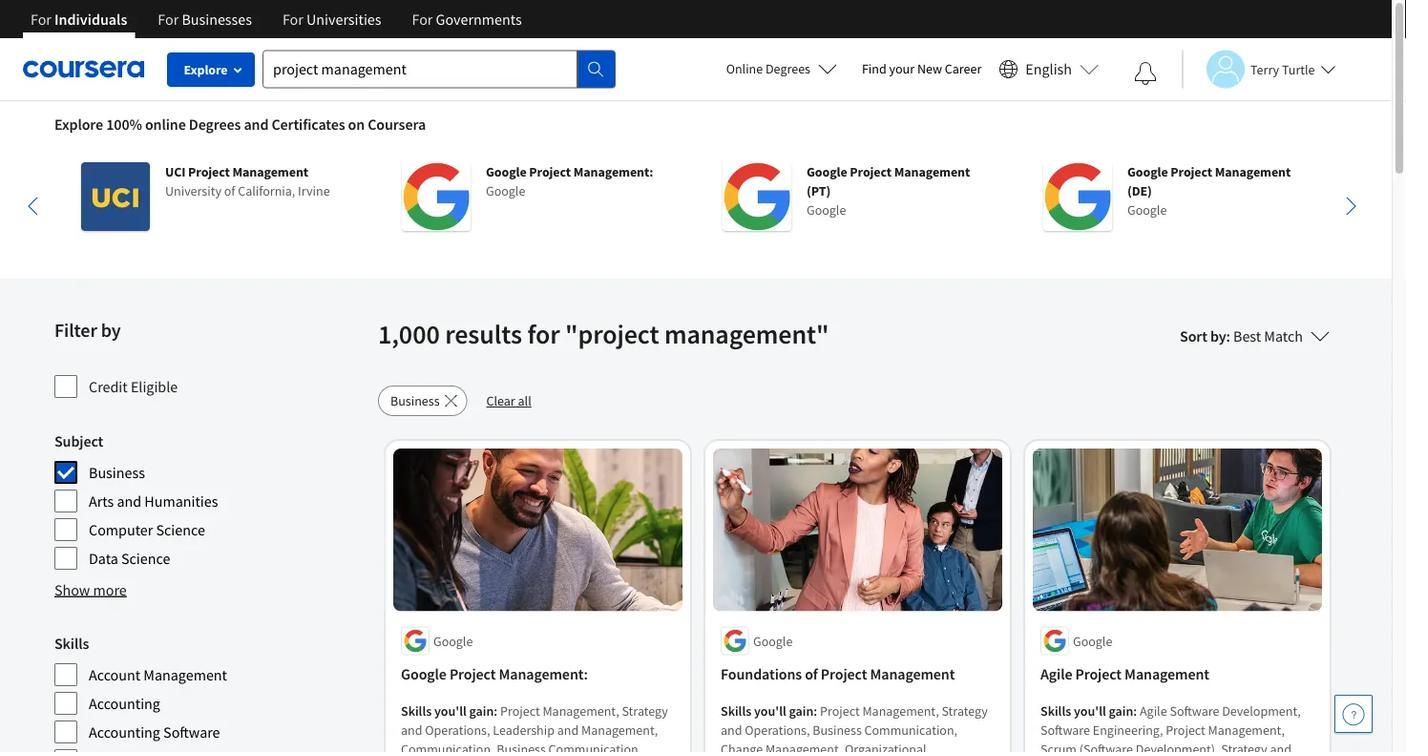 Task type: describe. For each thing, give the bounding box(es) containing it.
skills group
[[54, 632, 367, 752]]

gain for agile
[[1109, 702, 1134, 719]]

on
[[348, 115, 365, 134]]

google project management:
[[401, 665, 588, 684]]

skills you'll gain : for google
[[401, 702, 500, 719]]

arts
[[89, 492, 114, 511]]

2 gain from the left
[[789, 702, 814, 719]]

filter
[[54, 318, 97, 342]]

online
[[145, 115, 186, 134]]

agile project management link
[[1041, 663, 1315, 686]]

1,000 results for "project management"
[[378, 317, 829, 351]]

2 skills you'll gain : from the left
[[721, 702, 820, 719]]

0 horizontal spatial management,
[[766, 740, 842, 752]]

clear all
[[486, 392, 532, 410]]

foundations
[[721, 665, 802, 684]]

management: for google project management: google
[[574, 163, 653, 180]]

computer
[[89, 520, 153, 539]]

data science
[[89, 549, 170, 568]]

match
[[1264, 327, 1303, 346]]

: down foundations of project management
[[814, 702, 817, 719]]

irvine
[[298, 182, 330, 200]]

communication,
[[865, 721, 958, 738]]

online
[[726, 60, 763, 77]]

credit eligible
[[89, 377, 178, 396]]

: down google project management: at the bottom left of the page
[[494, 702, 498, 719]]

and inside the project management, strategy and operations, business communication, change management, organization
[[721, 721, 742, 738]]

google project management (pt) google
[[807, 163, 970, 219]]

for universities
[[283, 10, 381, 29]]

change
[[721, 740, 763, 752]]

clear all button
[[475, 386, 543, 416]]

skills inside group
[[54, 634, 89, 653]]

find your new career link
[[853, 57, 991, 81]]

management for google project management (de) google
[[1215, 163, 1291, 180]]

show
[[54, 580, 90, 600]]

university
[[165, 182, 221, 200]]

for individuals
[[31, 10, 127, 29]]

1 horizontal spatial of
[[805, 665, 818, 684]]

google image for (de)
[[1044, 162, 1112, 231]]

show notifications image
[[1134, 62, 1157, 85]]

: down agile project management
[[1134, 702, 1137, 719]]

data
[[89, 549, 118, 568]]

terry turtle button
[[1182, 50, 1336, 88]]

business inside "button"
[[390, 392, 440, 410]]

project for agile project management
[[1076, 665, 1122, 684]]

1 horizontal spatial management,
[[863, 702, 939, 719]]

0 horizontal spatial degrees
[[189, 115, 241, 134]]

project inside foundations of project management link
[[821, 665, 867, 684]]

certificates
[[272, 115, 345, 134]]

for for governments
[[412, 10, 433, 29]]

english button
[[991, 38, 1107, 100]]

for for universities
[[283, 10, 303, 29]]

1,000
[[378, 317, 440, 351]]

management for agile project management
[[1125, 665, 1210, 684]]

eligible
[[131, 377, 178, 396]]

agile
[[1041, 665, 1073, 684]]

account
[[89, 665, 141, 685]]

your
[[889, 60, 915, 77]]

you'll for google
[[434, 702, 467, 719]]

banner navigation
[[15, 0, 537, 53]]

university of california, irvine image
[[81, 162, 150, 231]]

software
[[163, 723, 220, 742]]

by for filter
[[101, 318, 121, 342]]

show more
[[54, 580, 127, 600]]

coursera image
[[23, 54, 144, 84]]

english
[[1026, 60, 1072, 79]]

management for uci project management university of california, irvine
[[232, 163, 308, 180]]

google project management: link
[[401, 663, 675, 686]]

career
[[945, 60, 982, 77]]

sort by : best match
[[1180, 327, 1303, 346]]

explore 100% online degrees and certificates on coursera
[[54, 115, 426, 134]]

skills down agile
[[1041, 702, 1071, 719]]

project for google project management: google
[[529, 163, 571, 180]]

explore for explore 100% online degrees and certificates on coursera
[[54, 115, 103, 134]]

skills you'll gain : for agile
[[1041, 702, 1140, 719]]

2 you'll from the left
[[754, 702, 787, 719]]

strategy
[[942, 702, 988, 719]]

results
[[445, 317, 522, 351]]

you'll for agile
[[1074, 702, 1106, 719]]

subject
[[54, 432, 103, 451]]

find
[[862, 60, 887, 77]]

for businesses
[[158, 10, 252, 29]]

skills down google project management: at the bottom left of the page
[[401, 702, 432, 719]]

management inside foundations of project management link
[[870, 665, 955, 684]]

all
[[518, 392, 532, 410]]

california,
[[238, 182, 295, 200]]

terry turtle
[[1251, 61, 1315, 78]]

management: for google project management:
[[499, 665, 588, 684]]



Task type: vqa. For each thing, say whether or not it's contained in the screenshot.
text box
no



Task type: locate. For each thing, give the bounding box(es) containing it.
2 horizontal spatial and
[[721, 721, 742, 738]]

of inside uci project management university of california, irvine
[[224, 182, 235, 200]]

for left businesses
[[158, 10, 179, 29]]

2 vertical spatial and
[[721, 721, 742, 738]]

gain
[[469, 702, 494, 719], [789, 702, 814, 719], [1109, 702, 1134, 719]]

accounting software
[[89, 723, 220, 742]]

and right arts
[[117, 492, 141, 511]]

explore left 100%
[[54, 115, 103, 134]]

management, down 'operations,'
[[766, 740, 842, 752]]

management: inside google project management: google
[[574, 163, 653, 180]]

google image left (pt)
[[723, 162, 791, 231]]

None search field
[[263, 50, 616, 88]]

gain up 'operations,'
[[789, 702, 814, 719]]

uci project management university of california, irvine
[[165, 163, 330, 200]]

of right "university"
[[224, 182, 235, 200]]

explore
[[184, 61, 228, 78], [54, 115, 103, 134]]

4 for from the left
[[412, 10, 433, 29]]

project
[[188, 163, 230, 180], [529, 163, 571, 180], [850, 163, 892, 180], [1171, 163, 1213, 180], [450, 665, 496, 684], [821, 665, 867, 684], [1076, 665, 1122, 684], [820, 702, 860, 719]]

1 vertical spatial and
[[117, 492, 141, 511]]

management for google project management (pt) google
[[894, 163, 970, 180]]

for left individuals
[[31, 10, 51, 29]]

project inside google project management: google
[[529, 163, 571, 180]]

1 vertical spatial management,
[[766, 740, 842, 752]]

management"
[[664, 317, 829, 351]]

google image left the (de) on the right of page
[[1044, 162, 1112, 231]]

explore down for businesses
[[184, 61, 228, 78]]

accounting
[[89, 694, 160, 713], [89, 723, 160, 742]]

project for google project management:
[[450, 665, 496, 684]]

"project
[[565, 317, 659, 351]]

clear
[[486, 392, 515, 410]]

science down computer science on the left bottom
[[121, 549, 170, 568]]

management inside google project management (de) google
[[1215, 163, 1291, 180]]

google image for google
[[402, 162, 471, 231]]

arts and humanities
[[89, 492, 218, 511]]

terry
[[1251, 61, 1279, 78]]

0 horizontal spatial skills you'll gain :
[[401, 702, 500, 719]]

by right sort at the top of page
[[1211, 327, 1226, 346]]

1 vertical spatial explore
[[54, 115, 103, 134]]

coursera
[[368, 115, 426, 134]]

management inside agile project management link
[[1125, 665, 1210, 684]]

0 vertical spatial science
[[156, 520, 205, 539]]

0 vertical spatial of
[[224, 182, 235, 200]]

degrees inside online degrees dropdown button
[[766, 60, 811, 77]]

gain down agile project management
[[1109, 702, 1134, 719]]

gain down google project management: at the bottom left of the page
[[469, 702, 494, 719]]

more
[[93, 580, 127, 600]]

google project management (de) google
[[1128, 163, 1291, 219]]

1 vertical spatial of
[[805, 665, 818, 684]]

explore inside dropdown button
[[184, 61, 228, 78]]

2 horizontal spatial business
[[813, 721, 862, 738]]

1 horizontal spatial gain
[[789, 702, 814, 719]]

you'll
[[434, 702, 467, 719], [754, 702, 787, 719], [1074, 702, 1106, 719]]

0 vertical spatial explore
[[184, 61, 228, 78]]

1 horizontal spatial and
[[244, 115, 269, 134]]

skills you'll gain : down google project management: at the bottom left of the page
[[401, 702, 500, 719]]

1 vertical spatial accounting
[[89, 723, 160, 742]]

2 vertical spatial business
[[813, 721, 862, 738]]

0 vertical spatial degrees
[[766, 60, 811, 77]]

project inside agile project management link
[[1076, 665, 1122, 684]]

online degrees
[[726, 60, 811, 77]]

by
[[101, 318, 121, 342], [1211, 327, 1226, 346]]

business inside subject group
[[89, 463, 145, 482]]

and
[[244, 115, 269, 134], [117, 492, 141, 511], [721, 721, 742, 738]]

explore button
[[167, 53, 255, 87]]

1 horizontal spatial skills you'll gain :
[[721, 702, 820, 719]]

google project management: google
[[486, 163, 653, 200]]

and up change on the right
[[721, 721, 742, 738]]

0 horizontal spatial business
[[89, 463, 145, 482]]

2 horizontal spatial gain
[[1109, 702, 1134, 719]]

0 horizontal spatial and
[[117, 492, 141, 511]]

science
[[156, 520, 205, 539], [121, 549, 170, 568]]

turtle
[[1282, 61, 1315, 78]]

foundations of project management
[[721, 665, 955, 684]]

project inside google project management (de) google
[[1171, 163, 1213, 180]]

skills up account
[[54, 634, 89, 653]]

skills you'll gain :
[[401, 702, 500, 719], [721, 702, 820, 719], [1041, 702, 1140, 719]]

agile project management
[[1041, 665, 1210, 684]]

1 google image from the left
[[402, 162, 471, 231]]

operations,
[[745, 721, 810, 738]]

help center image
[[1342, 703, 1365, 726]]

for governments
[[412, 10, 522, 29]]

governments
[[436, 10, 522, 29]]

business down foundations of project management
[[813, 721, 862, 738]]

project inside google project management (pt) google
[[850, 163, 892, 180]]

you'll down agile project management
[[1074, 702, 1106, 719]]

1 horizontal spatial google image
[[723, 162, 791, 231]]

computer science
[[89, 520, 205, 539]]

for
[[527, 317, 560, 351]]

0 vertical spatial and
[[244, 115, 269, 134]]

management inside google project management (pt) google
[[894, 163, 970, 180]]

2 horizontal spatial google image
[[1044, 162, 1112, 231]]

1 for from the left
[[31, 10, 51, 29]]

for
[[31, 10, 51, 29], [158, 10, 179, 29], [283, 10, 303, 29], [412, 10, 433, 29]]

find your new career
[[862, 60, 982, 77]]

(de)
[[1128, 182, 1152, 200]]

google image down coursera
[[402, 162, 471, 231]]

business up arts
[[89, 463, 145, 482]]

0 vertical spatial business
[[390, 392, 440, 410]]

0 horizontal spatial gain
[[469, 702, 494, 719]]

new
[[917, 60, 942, 77]]

0 horizontal spatial of
[[224, 182, 235, 200]]

1 horizontal spatial explore
[[184, 61, 228, 78]]

and left certificates
[[244, 115, 269, 134]]

1 horizontal spatial business
[[390, 392, 440, 410]]

google
[[486, 163, 527, 180], [807, 163, 847, 180], [1128, 163, 1168, 180], [486, 182, 525, 200], [807, 201, 846, 219], [1128, 201, 1167, 219], [433, 632, 473, 650], [753, 632, 793, 650], [1073, 632, 1113, 650], [401, 665, 447, 684]]

1 horizontal spatial by
[[1211, 327, 1226, 346]]

accounting for accounting software
[[89, 723, 160, 742]]

(pt)
[[807, 182, 831, 200]]

1 vertical spatial business
[[89, 463, 145, 482]]

0 horizontal spatial you'll
[[434, 702, 467, 719]]

show more button
[[54, 579, 127, 601]]

3 gain from the left
[[1109, 702, 1134, 719]]

project for uci project management university of california, irvine
[[188, 163, 230, 180]]

accounting for accounting
[[89, 694, 160, 713]]

management, up the communication,
[[863, 702, 939, 719]]

3 you'll from the left
[[1074, 702, 1106, 719]]

1 skills you'll gain : from the left
[[401, 702, 500, 719]]

skills
[[54, 634, 89, 653], [401, 702, 432, 719], [721, 702, 752, 719], [1041, 702, 1071, 719]]

universities
[[306, 10, 381, 29]]

0 horizontal spatial by
[[101, 318, 121, 342]]

management:
[[574, 163, 653, 180], [499, 665, 588, 684]]

business button
[[378, 386, 467, 416]]

skills you'll gain : up 'operations,'
[[721, 702, 820, 719]]

1 vertical spatial degrees
[[189, 115, 241, 134]]

account management
[[89, 665, 227, 685]]

3 for from the left
[[283, 10, 303, 29]]

project for google project management (pt) google
[[850, 163, 892, 180]]

0 vertical spatial management:
[[574, 163, 653, 180]]

1 horizontal spatial you'll
[[754, 702, 787, 719]]

skills you'll gain : down agile
[[1041, 702, 1140, 719]]

3 google image from the left
[[1044, 162, 1112, 231]]

google image for (pt)
[[723, 162, 791, 231]]

1 accounting from the top
[[89, 694, 160, 713]]

by for sort
[[1211, 327, 1226, 346]]

management
[[232, 163, 308, 180], [894, 163, 970, 180], [1215, 163, 1291, 180], [870, 665, 955, 684], [1125, 665, 1210, 684], [144, 665, 227, 685]]

project management, strategy and operations, business communication, change management, organization
[[721, 702, 995, 752]]

0 vertical spatial accounting
[[89, 694, 160, 713]]

project inside uci project management university of california, irvine
[[188, 163, 230, 180]]

2 for from the left
[[158, 10, 179, 29]]

:
[[1226, 327, 1231, 346], [494, 702, 498, 719], [814, 702, 817, 719], [1134, 702, 1137, 719]]

What do you want to learn? text field
[[263, 50, 578, 88]]

science down humanities
[[156, 520, 205, 539]]

you'll up 'operations,'
[[754, 702, 787, 719]]

management inside uci project management university of california, irvine
[[232, 163, 308, 180]]

science for data science
[[121, 549, 170, 568]]

of right foundations
[[805, 665, 818, 684]]

1 you'll from the left
[[434, 702, 467, 719]]

foundations of project management link
[[721, 663, 995, 686]]

business down 1,000
[[390, 392, 440, 410]]

google image
[[402, 162, 471, 231], [723, 162, 791, 231], [1044, 162, 1112, 231]]

for up what do you want to learn? text field
[[412, 10, 433, 29]]

for left "universities"
[[283, 10, 303, 29]]

100%
[[106, 115, 142, 134]]

sort
[[1180, 327, 1208, 346]]

humanities
[[144, 492, 218, 511]]

gain for google
[[469, 702, 494, 719]]

science for computer science
[[156, 520, 205, 539]]

skills up change on the right
[[721, 702, 752, 719]]

: left best
[[1226, 327, 1231, 346]]

2 horizontal spatial skills you'll gain :
[[1041, 702, 1140, 719]]

project inside the google project management: link
[[450, 665, 496, 684]]

1 vertical spatial management:
[[499, 665, 588, 684]]

business inside the project management, strategy and operations, business communication, change management, organization
[[813, 721, 862, 738]]

2 google image from the left
[[723, 162, 791, 231]]

filter by
[[54, 318, 121, 342]]

credit
[[89, 377, 128, 396]]

project inside the project management, strategy and operations, business communication, change management, organization
[[820, 702, 860, 719]]

by right filter
[[101, 318, 121, 342]]

1 vertical spatial science
[[121, 549, 170, 568]]

you'll down google project management: at the bottom left of the page
[[434, 702, 467, 719]]

for for businesses
[[158, 10, 179, 29]]

management,
[[863, 702, 939, 719], [766, 740, 842, 752]]

individuals
[[55, 10, 127, 29]]

management inside skills group
[[144, 665, 227, 685]]

explore for explore
[[184, 61, 228, 78]]

and inside subject group
[[117, 492, 141, 511]]

2 accounting from the top
[[89, 723, 160, 742]]

1 horizontal spatial degrees
[[766, 60, 811, 77]]

best
[[1234, 327, 1261, 346]]

for for individuals
[[31, 10, 51, 29]]

uci
[[165, 163, 186, 180]]

project for google project management (de) google
[[1171, 163, 1213, 180]]

online degrees button
[[711, 48, 853, 90]]

2 horizontal spatial you'll
[[1074, 702, 1106, 719]]

subject group
[[54, 430, 367, 571]]

1 gain from the left
[[469, 702, 494, 719]]

of
[[224, 182, 235, 200], [805, 665, 818, 684]]

3 skills you'll gain : from the left
[[1041, 702, 1140, 719]]

business
[[390, 392, 440, 410], [89, 463, 145, 482], [813, 721, 862, 738]]

businesses
[[182, 10, 252, 29]]

degrees
[[766, 60, 811, 77], [189, 115, 241, 134]]

0 horizontal spatial google image
[[402, 162, 471, 231]]

0 vertical spatial management,
[[863, 702, 939, 719]]

0 horizontal spatial explore
[[54, 115, 103, 134]]



